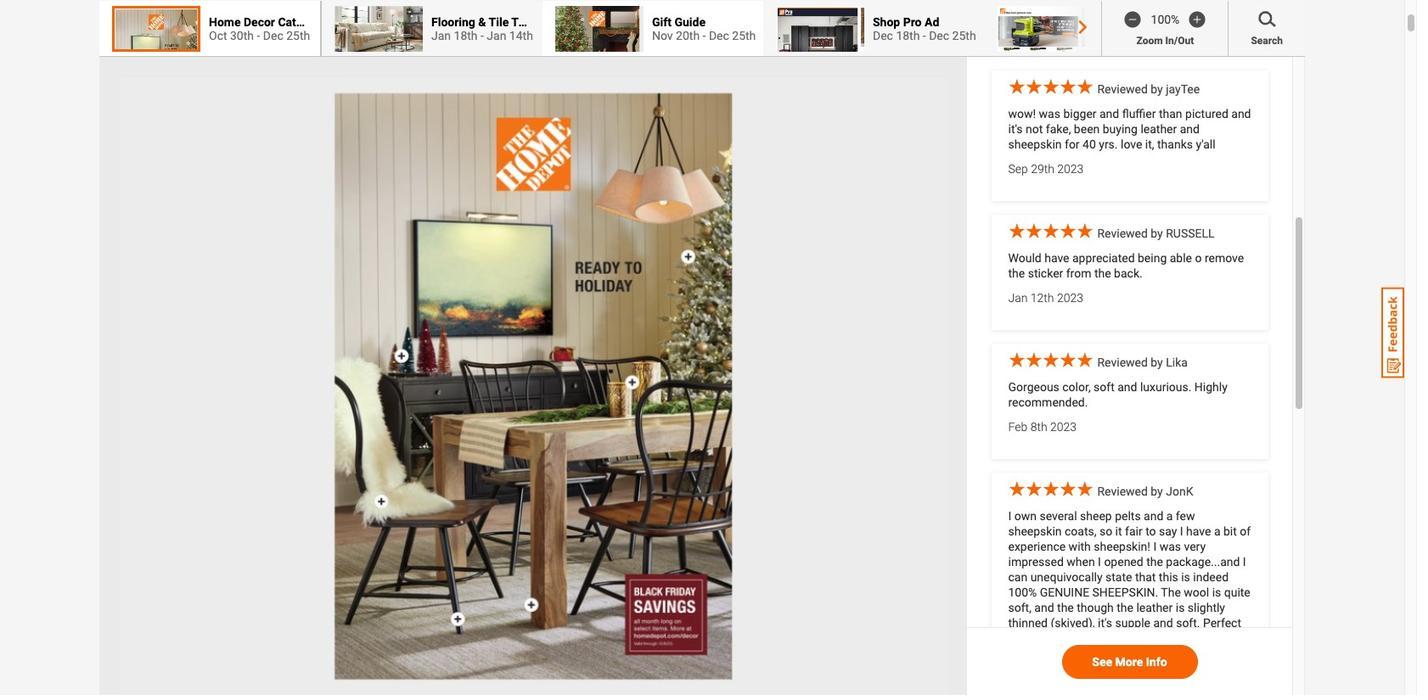 Task type: vqa. For each thing, say whether or not it's contained in the screenshot.
And
no



Task type: describe. For each thing, give the bounding box(es) containing it.
feedback link image
[[1382, 287, 1405, 379]]



